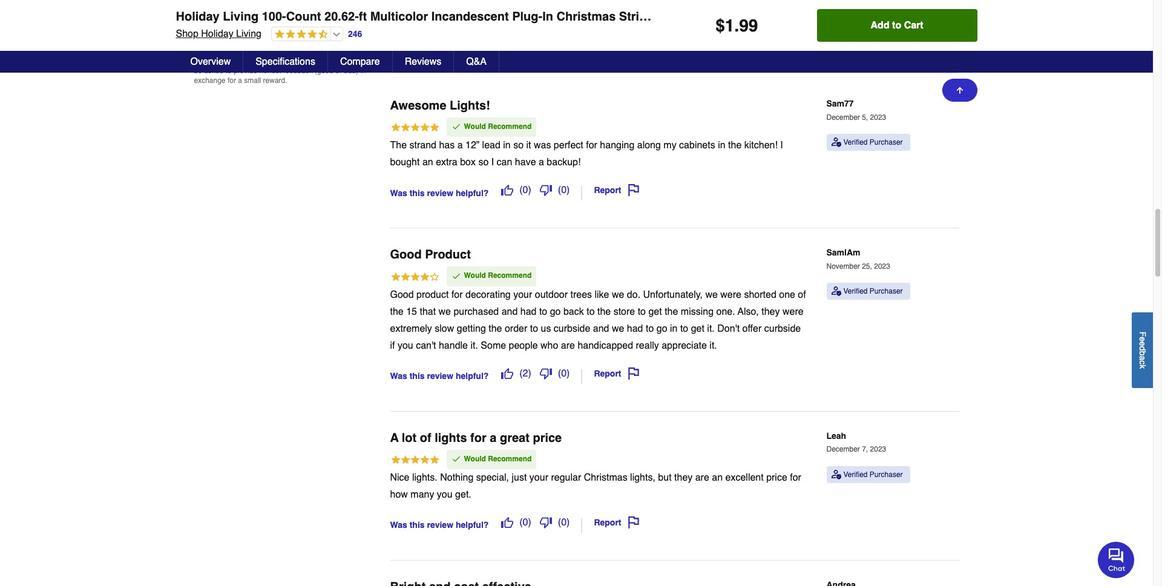 Task type: vqa. For each thing, say whether or not it's contained in the screenshot.


Task type: describe. For each thing, give the bounding box(es) containing it.
really
[[636, 340, 659, 351]]

don't
[[718, 323, 740, 334]]

1 e from the top
[[1138, 337, 1148, 341]]

that inside the average rating may include incentivized reviews that are labeled with a badge. select customers might be asked to provide honest feedback (good or bad) in exchange for a small reward.
[[194, 57, 206, 65]]

purchaser for good product
[[870, 287, 903, 296]]

k
[[1138, 364, 1148, 369]]

5 stars image for awesome
[[390, 122, 440, 135]]

regular
[[551, 472, 581, 483]]

a right have
[[539, 157, 544, 168]]

exchange
[[194, 76, 226, 85]]

price button
[[676, 35, 714, 56]]

0 vertical spatial living
[[223, 10, 259, 24]]

verified purchaser for good product
[[844, 287, 903, 296]]

was this review helpful? for lot
[[390, 520, 489, 530]]

1
[[725, 16, 735, 35]]

excellent
[[726, 472, 764, 483]]

november
[[827, 262, 860, 271]]

q&a button
[[454, 51, 499, 73]]

lights.
[[412, 472, 438, 483]]

was for a
[[390, 520, 407, 530]]

your inside nice lights. nothing special, just your regular christmas lights, but they are an excellent price for how many you get.
[[530, 472, 549, 483]]

2023 for a lot of lights for a great price
[[870, 445, 887, 454]]

report for a lot of lights for a great price
[[594, 517, 622, 527]]

have
[[515, 157, 536, 168]]

) for awesome lights! thumb up icon
[[528, 185, 531, 196]]

compare button
[[328, 51, 393, 73]]

great
[[500, 431, 530, 445]]

lights
[[435, 431, 467, 445]]

bought
[[390, 157, 420, 168]]

0 vertical spatial go
[[550, 306, 561, 317]]

1 horizontal spatial had
[[627, 323, 643, 334]]

0 down have
[[523, 185, 528, 196]]

just
[[512, 472, 527, 483]]

like
[[595, 289, 609, 300]]

checkmark image for product
[[451, 271, 461, 281]]

2023 for good product
[[874, 262, 891, 271]]

2 e from the top
[[1138, 341, 1148, 346]]

to up the us at bottom left
[[539, 306, 547, 317]]

0 vertical spatial holiday
[[176, 10, 220, 24]]

one.
[[717, 306, 735, 317]]

we up the slow
[[439, 306, 451, 317]]

the strand has a 12" lead in so it was perfect for hanging along my cabinets in the kitchen! i bought an extra box so i can have a backup!
[[390, 140, 783, 168]]

report button for a lot of lights for a great price
[[590, 512, 644, 533]]

it. right appreciate in the bottom of the page
[[710, 340, 717, 351]]

recommend for good product
[[488, 271, 532, 280]]

the inside the strand has a 12" lead in so it was perfect for hanging along my cabinets in the kitchen! i bought an extra box so i can have a backup!
[[728, 140, 742, 151]]

incentivized
[[298, 47, 336, 56]]

the down unfortunately,
[[665, 306, 678, 317]]

price inside nice lights. nothing special, just your regular christmas lights, but they are an excellent price for how many you get.
[[767, 472, 788, 483]]

reviews
[[338, 47, 362, 56]]

customer for customer liked
[[425, 42, 467, 53]]

but
[[658, 472, 672, 483]]

satisfaction button
[[605, 35, 671, 56]]

1 vertical spatial so
[[479, 157, 489, 168]]

a left great on the bottom of page
[[490, 431, 497, 445]]

awesome lights!
[[390, 99, 490, 113]]

246
[[348, 29, 362, 39]]

you inside nice lights. nothing special, just your regular christmas lights, but they are an excellent price for how many you get.
[[437, 489, 453, 500]]

shop holiday living
[[176, 28, 262, 39]]

outdoor
[[535, 289, 568, 300]]

overview button
[[178, 51, 244, 73]]

december for awesome lights!
[[827, 113, 860, 121]]

) for thumb down image
[[567, 517, 570, 528]]

slow
[[435, 323, 454, 334]]

to right back
[[587, 306, 595, 317]]

with
[[246, 57, 259, 65]]

unfortunately,
[[643, 289, 703, 300]]

product
[[425, 248, 471, 262]]

extra
[[436, 157, 458, 168]]

f e e d b a c k
[[1138, 331, 1148, 369]]

add to cart
[[871, 20, 924, 31]]

recommend for awesome lights!
[[488, 122, 532, 131]]

badge.
[[267, 57, 289, 65]]

$ 1 . 99
[[716, 16, 758, 35]]

we left the 'do.' on the right of page
[[612, 289, 624, 300]]

nice lights. nothing special, just your regular christmas lights, but they are an excellent price for how many you get.
[[390, 472, 802, 500]]

report button for good product
[[590, 363, 644, 384]]

us
[[541, 323, 551, 334]]

customer sentiment
[[403, 14, 498, 25]]

0 vertical spatial get
[[649, 306, 662, 317]]

lights
[[658, 10, 694, 24]]

an inside nice lights. nothing special, just your regular christmas lights, but they are an excellent price for how many you get.
[[712, 472, 723, 483]]

in right lead
[[503, 140, 511, 151]]

0 left thumb down image
[[523, 517, 528, 528]]

thumb up image for customer liked
[[409, 41, 419, 51]]

a inside f e e d b a c k button
[[1138, 355, 1148, 360]]

this up 4.5 stars image
[[297, 14, 312, 25]]

4 stars image
[[390, 271, 440, 284]]

f
[[1138, 331, 1148, 337]]

reviews
[[405, 56, 441, 67]]

sentiment
[[451, 14, 498, 25]]

(good
[[315, 67, 333, 75]]

how
[[390, 489, 408, 500]]

to up appreciate in the bottom of the page
[[680, 323, 689, 334]]

offer
[[743, 323, 762, 334]]

25,
[[862, 262, 872, 271]]

select
[[291, 57, 312, 65]]

1 vertical spatial get
[[691, 323, 705, 334]]

add
[[871, 20, 890, 31]]

12"
[[466, 140, 480, 151]]

may
[[257, 47, 271, 56]]

has
[[439, 140, 455, 151]]

would for lot
[[464, 454, 486, 463]]

review for lights!
[[427, 188, 454, 198]]

or
[[335, 67, 342, 75]]

1 horizontal spatial go
[[657, 323, 668, 334]]

4.5 stars image
[[272, 29, 328, 41]]

that inside good product for decorating your outdoor trees like we do. unfortunately, we were shorted one of the 15 that we purchased and had to go back to the store to get the missing one. also, they were extremely slow getting the order to us curbside and we had to go in to get it. don't offer curbside if you can't handle it. some people who are handicapped really appreciate it.
[[420, 306, 436, 317]]

appearance
[[726, 40, 779, 51]]

0 vertical spatial christmas
[[557, 10, 616, 24]]

c
[[1138, 360, 1148, 364]]

to left the us at bottom left
[[530, 323, 538, 334]]

would recommend for good product
[[464, 271, 532, 280]]

are inside nice lights. nothing special, just your regular christmas lights, but they are an excellent price for how many you get.
[[696, 472, 710, 483]]

chat invite button image
[[1098, 541, 1135, 578]]

87
[[218, 14, 228, 25]]

1 horizontal spatial i
[[781, 140, 783, 151]]

good for good product for decorating your outdoor trees like we do. unfortunately, we were shorted one of the 15 that we purchased and had to go back to the store to get the missing one. also, they were extremely slow getting the order to us curbside and we had to go in to get it. don't offer curbside if you can't handle it. some people who are handicapped really appreciate it.
[[390, 289, 414, 300]]

1 curbside from the left
[[554, 323, 591, 334]]

1 horizontal spatial were
[[783, 306, 804, 317]]

missing
[[681, 306, 714, 317]]

for inside the strand has a 12" lead in so it was perfect for hanging along my cabinets in the kitchen! i bought an extra box so i can have a backup!
[[586, 140, 598, 151]]

cart
[[904, 20, 924, 31]]

specifications button
[[244, 51, 328, 73]]

report button for awesome lights!
[[590, 180, 644, 201]]

( for thumb down image
[[558, 517, 561, 528]]

5,
[[862, 113, 868, 121]]

0 horizontal spatial product
[[315, 14, 347, 25]]

1 vertical spatial holiday
[[201, 28, 234, 39]]

was this review helpful? for product
[[390, 371, 489, 381]]

to right store
[[638, 306, 646, 317]]

99
[[739, 16, 758, 35]]

compare
[[340, 56, 380, 67]]

$
[[716, 16, 725, 35]]

in right cabinets
[[718, 140, 726, 151]]

the left the 15
[[390, 306, 404, 317]]

store
[[614, 306, 635, 317]]

) for good product's thumb down icon
[[567, 368, 570, 379]]

1 vertical spatial and
[[593, 323, 609, 334]]

shop
[[176, 28, 199, 39]]

getting
[[457, 323, 486, 334]]

to inside button
[[893, 20, 902, 31]]

recommend up may
[[240, 14, 295, 25]]

( for thumb up image related to (
[[520, 368, 523, 379]]

shorted
[[744, 289, 777, 300]]

0 for awesome lights!
[[561, 185, 567, 196]]

thumb down image for good product
[[540, 367, 552, 379]]

multicolor
[[370, 10, 428, 24]]

you inside good product for decorating your outdoor trees like we do. unfortunately, we were shorted one of the 15 that we purchased and had to go back to the store to get the missing one. also, they were extremely slow getting the order to us curbside and we had to go in to get it. don't offer curbside if you can't handle it. some people who are handicapped really appreciate it.
[[398, 340, 413, 351]]

also,
[[738, 306, 759, 317]]

small
[[244, 76, 261, 85]]

are inside the average rating may include incentivized reviews that are labeled with a badge. select customers might be asked to provide honest feedback (good or bad) in exchange for a small reward.
[[208, 57, 219, 65]]

report for good product
[[594, 368, 622, 378]]

verified purchaser icon image for a lot of lights for a great price
[[832, 470, 841, 479]]

string
[[619, 10, 654, 24]]

thumb down image for awesome lights!
[[540, 184, 552, 196]]

verified for awesome lights!
[[844, 138, 868, 147]]

backup!
[[547, 157, 581, 168]]

verified purchaser for a lot of lights for a great price
[[844, 470, 903, 479]]

thumb up image for awesome lights!
[[501, 184, 514, 196]]

they inside nice lights. nothing special, just your regular christmas lights, but they are an excellent price for how many you get.
[[674, 472, 693, 483]]

average
[[209, 47, 235, 56]]

we down store
[[612, 323, 624, 334]]

liked
[[469, 42, 489, 53]]



Task type: locate. For each thing, give the bounding box(es) containing it.
3 report from the top
[[594, 517, 622, 527]]

1 vertical spatial verified purchaser
[[844, 287, 903, 296]]

( 0 ) down have
[[520, 185, 531, 196]]

labeled
[[221, 57, 244, 65]]

2 vertical spatial report button
[[590, 512, 644, 533]]

1 vertical spatial review
[[427, 371, 454, 381]]

1 report button from the top
[[590, 180, 644, 201]]

december for a lot of lights for a great price
[[827, 445, 860, 454]]

0 vertical spatial verified purchaser icon image
[[832, 138, 841, 147]]

for right excellent
[[790, 472, 802, 483]]

this for good
[[410, 371, 425, 381]]

good inside good product for decorating your outdoor trees like we do. unfortunately, we were shorted one of the 15 that we purchased and had to go back to the store to get the missing one. also, they were extremely slow getting the order to us curbside and we had to go in to get it. don't offer curbside if you can't handle it. some people who are handicapped really appreciate it.
[[390, 289, 414, 300]]

recommend for a lot of lights for a great price
[[488, 454, 532, 463]]

0 vertical spatial was
[[390, 188, 407, 198]]

1 report from the top
[[594, 185, 622, 195]]

1 horizontal spatial that
[[420, 306, 436, 317]]

in inside the average rating may include incentivized reviews that are labeled with a badge. select customers might be asked to provide honest feedback (good or bad) in exchange for a small reward.
[[360, 67, 366, 75]]

0 horizontal spatial were
[[721, 289, 742, 300]]

the down like
[[598, 306, 611, 317]]

they
[[762, 306, 780, 317], [674, 472, 693, 483]]

a up k
[[1138, 355, 1148, 360]]

for inside the average rating may include incentivized reviews that are labeled with a badge. select customers might be asked to provide honest feedback (good or bad) in exchange for a small reward.
[[228, 76, 236, 85]]

thumb up image
[[409, 41, 419, 51], [501, 367, 514, 379]]

hanging
[[600, 140, 635, 151]]

( for good product's thumb down icon
[[558, 368, 561, 379]]

0 vertical spatial had
[[521, 306, 537, 317]]

verified purchaser down 5,
[[844, 138, 903, 147]]

2 vertical spatial flag image
[[628, 516, 640, 528]]

15
[[406, 306, 417, 317]]

%
[[228, 14, 237, 25]]

0 vertical spatial your
[[514, 289, 532, 300]]

2 vertical spatial 2023
[[870, 445, 887, 454]]

customer up the reviews
[[425, 42, 467, 53]]

it
[[526, 140, 531, 151]]

good for good product
[[390, 248, 422, 262]]

back
[[564, 306, 584, 317]]

2023 for awesome lights!
[[870, 113, 887, 121]]

1 checkmark image from the top
[[451, 271, 461, 281]]

verified
[[844, 138, 868, 147], [844, 287, 868, 296], [844, 470, 868, 479]]

2 thumb down image from the top
[[540, 367, 552, 379]]

an inside the strand has a 12" lead in so it was perfect for hanging along my cabinets in the kitchen! i bought an extra box so i can have a backup!
[[423, 157, 433, 168]]

0 horizontal spatial price
[[533, 431, 562, 445]]

1 horizontal spatial price
[[684, 40, 706, 51]]

( right thumb down image
[[558, 517, 561, 528]]

verified down 7,
[[844, 470, 868, 479]]

) down people
[[528, 368, 531, 379]]

the inside the average rating may include incentivized reviews that are labeled with a badge. select customers might be asked to provide honest feedback (good or bad) in exchange for a small reward.
[[194, 47, 207, 56]]

( 0 ) down "who"
[[558, 368, 570, 379]]

2 was this review helpful? from the top
[[390, 371, 489, 381]]

for right lights
[[470, 431, 487, 445]]

your right just
[[530, 472, 549, 483]]

product down 4 stars image
[[417, 289, 449, 300]]

checkmark image
[[451, 271, 461, 281], [451, 454, 461, 464]]

1 vertical spatial 2023
[[874, 262, 891, 271]]

good product for decorating your outdoor trees like we do. unfortunately, we were shorted one of the 15 that we purchased and had to go back to the store to get the missing one. also, they were extremely slow getting the order to us curbside and we had to go in to get it. don't offer curbside if you can't handle it. some people who are handicapped really appreciate it.
[[390, 289, 806, 351]]

it. down the getting
[[471, 340, 478, 351]]

( for thumb down icon related to awesome lights!
[[558, 185, 561, 196]]

verified purchaser icon image down leah december 7, 2023
[[832, 470, 841, 479]]

2 vertical spatial verified
[[844, 470, 868, 479]]

1 horizontal spatial get
[[691, 323, 705, 334]]

review for lot
[[427, 520, 454, 530]]

of inside good product for decorating your outdoor trees like we do. unfortunately, we were shorted one of the 15 that we purchased and had to go back to the store to get the missing one. also, they were extremely slow getting the order to us curbside and we had to go in to get it. don't offer curbside if you can't handle it. some people who are handicapped really appreciate it.
[[798, 289, 806, 300]]

2 vertical spatial would
[[464, 454, 486, 463]]

verified purchaser down 25,
[[844, 287, 903, 296]]

an
[[423, 157, 433, 168], [712, 472, 723, 483]]

1 vertical spatial go
[[657, 323, 668, 334]]

1 verified purchaser icon image from the top
[[832, 138, 841, 147]]

1 vertical spatial good
[[390, 289, 414, 300]]

1 5 stars image from the top
[[390, 122, 440, 135]]

a lot of lights for a great price
[[390, 431, 562, 445]]

0 vertical spatial flag image
[[628, 184, 640, 196]]

2 purchaser from the top
[[870, 287, 903, 296]]

checkmark image down product
[[451, 271, 461, 281]]

for up purchased
[[452, 289, 463, 300]]

of right one at the right
[[798, 289, 806, 300]]

living
[[223, 10, 259, 24], [236, 28, 262, 39]]

count
[[286, 10, 321, 24]]

2 verified purchaser icon image from the top
[[832, 287, 841, 296]]

1 vertical spatial price
[[533, 431, 562, 445]]

1 horizontal spatial are
[[561, 340, 575, 351]]

customers
[[314, 57, 347, 65]]

handicapped
[[578, 340, 633, 351]]

20.62-
[[325, 10, 359, 24]]

3 verified purchaser from the top
[[844, 470, 903, 479]]

the for the strand has a 12" lead in so it was perfect for hanging along my cabinets in the kitchen! i bought an extra box so i can have a backup!
[[390, 140, 407, 151]]

3 verified purchaser icon image from the top
[[832, 470, 841, 479]]

a down may
[[261, 57, 265, 65]]

a left 12"
[[458, 140, 463, 151]]

the up overview
[[194, 47, 207, 56]]

brightness button
[[539, 35, 600, 56]]

.
[[735, 16, 739, 35]]

if
[[390, 340, 395, 351]]

1 was this review helpful? from the top
[[390, 188, 489, 198]]

) down have
[[528, 185, 531, 196]]

that right the 15
[[420, 306, 436, 317]]

) down backup!
[[567, 185, 570, 196]]

verified for a lot of lights for a great price
[[844, 470, 868, 479]]

e
[[1138, 337, 1148, 341], [1138, 341, 1148, 346]]

helpful?
[[456, 188, 489, 198], [456, 371, 489, 381], [456, 520, 489, 530]]

2 5 stars image from the top
[[390, 454, 440, 467]]

report down handicapped
[[594, 368, 622, 378]]

thumb down image
[[540, 184, 552, 196], [540, 367, 552, 379]]

december inside sam77 december 5, 2023
[[827, 113, 860, 121]]

would right checkmark icon
[[464, 122, 486, 131]]

special,
[[476, 472, 509, 483]]

2 horizontal spatial price
[[767, 472, 788, 483]]

1 vertical spatial would recommend
[[464, 271, 532, 280]]

1 vertical spatial verified
[[844, 287, 868, 296]]

q&a
[[466, 56, 487, 67]]

verified purchaser icon image for good product
[[832, 287, 841, 296]]

thumb up image for (
[[501, 367, 514, 379]]

( down people
[[520, 368, 523, 379]]

would recommend up decorating
[[464, 271, 532, 280]]

e up d
[[1138, 337, 1148, 341]]

review down 'extra'
[[427, 188, 454, 198]]

( 0 ) for a lot of lights for a great price
[[558, 517, 570, 528]]

flag image down the lights,
[[628, 516, 640, 528]]

report
[[594, 185, 622, 195], [594, 368, 622, 378], [594, 517, 622, 527]]

0 vertical spatial review
[[427, 188, 454, 198]]

1 vertical spatial the
[[390, 140, 407, 151]]

1 verified from the top
[[844, 138, 868, 147]]

report button down 'hanging'
[[590, 180, 644, 201]]

1 vertical spatial report button
[[590, 363, 644, 384]]

2 vertical spatial review
[[427, 520, 454, 530]]

trees
[[571, 289, 592, 300]]

5 stars image up lights.
[[390, 454, 440, 467]]

for right perfect
[[586, 140, 598, 151]]

( 0 )
[[520, 185, 531, 196], [558, 185, 570, 196], [558, 368, 570, 379], [520, 517, 531, 528], [558, 517, 570, 528]]

0 vertical spatial they
[[762, 306, 780, 317]]

2 good from the top
[[390, 289, 414, 300]]

leah
[[827, 431, 847, 440]]

3 purchaser from the top
[[870, 470, 903, 479]]

0 for a lot of lights for a great price
[[561, 517, 567, 528]]

5 stars image for a
[[390, 454, 440, 467]]

1 vertical spatial thumb up image
[[501, 367, 514, 379]]

leah december 7, 2023
[[827, 431, 887, 454]]

1 vertical spatial was
[[390, 371, 407, 381]]

this down bought
[[410, 188, 425, 198]]

0 vertical spatial and
[[502, 306, 518, 317]]

helpful? for product
[[456, 371, 489, 381]]

december
[[827, 113, 860, 121], [827, 445, 860, 454]]

0 vertical spatial product
[[315, 14, 347, 25]]

0 horizontal spatial go
[[550, 306, 561, 317]]

was this review helpful? down 'extra'
[[390, 188, 489, 198]]

the
[[728, 140, 742, 151], [390, 306, 404, 317], [598, 306, 611, 317], [665, 306, 678, 317], [489, 323, 502, 334]]

a
[[390, 431, 399, 445]]

living up shop holiday living
[[223, 10, 259, 24]]

flag image for good product
[[628, 367, 640, 379]]

in
[[360, 67, 366, 75], [503, 140, 511, 151], [718, 140, 726, 151], [670, 323, 678, 334]]

had down store
[[627, 323, 643, 334]]

go down outdoor
[[550, 306, 561, 317]]

1 vertical spatial december
[[827, 445, 860, 454]]

1 would recommend from the top
[[464, 122, 532, 131]]

1 horizontal spatial the
[[390, 140, 407, 151]]

0 horizontal spatial had
[[521, 306, 537, 317]]

1 horizontal spatial they
[[762, 306, 780, 317]]

2 curbside from the left
[[765, 323, 801, 334]]

) right ( 2 )
[[567, 368, 570, 379]]

nice
[[390, 472, 410, 483]]

2 december from the top
[[827, 445, 860, 454]]

arrow up image
[[955, 85, 965, 95]]

1 purchaser from the top
[[870, 138, 903, 147]]

thumb up image
[[501, 184, 514, 196], [501, 516, 514, 528]]

3 was this review helpful? from the top
[[390, 520, 489, 530]]

product inside good product for decorating your outdoor trees like we do. unfortunately, we were shorted one of the 15 that we purchased and had to go back to the store to get the missing one. also, they were extremely slow getting the order to us curbside and we had to go in to get it. don't offer curbside if you can't handle it. some people who are handicapped really appreciate it.
[[417, 289, 449, 300]]

flag image for a lot of lights for a great price
[[628, 516, 640, 528]]

an left excellent
[[712, 472, 723, 483]]

2023 inside leah december 7, 2023
[[870, 445, 887, 454]]

1 horizontal spatial you
[[437, 489, 453, 500]]

kitchen!
[[745, 140, 778, 151]]

( down have
[[520, 185, 523, 196]]

checkmark image up nothing
[[451, 454, 461, 464]]

0 horizontal spatial are
[[208, 57, 219, 65]]

0 vertical spatial 5 stars image
[[390, 122, 440, 135]]

get down unfortunately,
[[649, 306, 662, 317]]

and
[[502, 306, 518, 317], [593, 323, 609, 334]]

can't
[[416, 340, 436, 351]]

i right kitchen!
[[781, 140, 783, 151]]

0 vertical spatial december
[[827, 113, 860, 121]]

add to cart button
[[817, 9, 978, 42]]

was for good
[[390, 371, 407, 381]]

lights,
[[630, 472, 656, 483]]

good product
[[390, 248, 471, 262]]

report button down nice lights. nothing special, just your regular christmas lights, but they are an excellent price for how many you get.
[[590, 512, 644, 533]]

( 0 ) left thumb down image
[[520, 517, 531, 528]]

holiday living 100-count 20.62-ft multicolor incandescent plug-in christmas string lights
[[176, 10, 694, 24]]

was
[[390, 188, 407, 198], [390, 371, 407, 381], [390, 520, 407, 530]]

can
[[497, 157, 512, 168]]

( for awesome lights! thumb up icon
[[520, 185, 523, 196]]

review for product
[[427, 371, 454, 381]]

2 was from the top
[[390, 371, 407, 381]]

customer up reviews button
[[403, 14, 448, 25]]

1 would from the top
[[464, 122, 486, 131]]

are inside good product for decorating your outdoor trees like we do. unfortunately, we were shorted one of the 15 that we purchased and had to go back to the store to get the missing one. also, they were extremely slow getting the order to us curbside and we had to go in to get it. don't offer curbside if you can't handle it. some people who are handicapped really appreciate it.
[[561, 340, 575, 351]]

was this review helpful? down many
[[390, 520, 489, 530]]

3 report button from the top
[[590, 512, 644, 533]]

they down shorted
[[762, 306, 780, 317]]

thumb up image up the reviews
[[409, 41, 419, 51]]

a down the provide
[[238, 76, 242, 85]]

christmas
[[557, 10, 616, 24], [584, 472, 628, 483]]

asked
[[204, 67, 224, 75]]

2 vertical spatial purchaser
[[870, 470, 903, 479]]

verified purchaser down 7,
[[844, 470, 903, 479]]

appreciate
[[662, 340, 707, 351]]

1 vertical spatial thumb up image
[[501, 516, 514, 528]]

price inside button
[[684, 40, 706, 51]]

0 vertical spatial of
[[798, 289, 806, 300]]

to up really
[[646, 323, 654, 334]]

thumb up image down the can
[[501, 184, 514, 196]]

0 vertical spatial i
[[781, 140, 783, 151]]

1 was from the top
[[390, 188, 407, 198]]

do.
[[627, 289, 641, 300]]

living up the 'rating'
[[236, 28, 262, 39]]

satisfaction
[[613, 40, 663, 51]]

0 horizontal spatial get
[[649, 306, 662, 317]]

1 helpful? from the top
[[456, 188, 489, 198]]

feedback
[[283, 67, 313, 75]]

purchaser down sam77 december 5, 2023
[[870, 138, 903, 147]]

2 verified purchaser from the top
[[844, 287, 903, 296]]

verified down 5,
[[844, 138, 868, 147]]

( 0 ) right thumb down image
[[558, 517, 570, 528]]

recommend up decorating
[[488, 271, 532, 280]]

2023 inside samiam november 25, 2023
[[874, 262, 891, 271]]

0 horizontal spatial of
[[420, 431, 431, 445]]

was for awesome
[[390, 188, 407, 198]]

1 thumb up image from the top
[[501, 184, 514, 196]]

2 flag image from the top
[[628, 367, 640, 379]]

decorating
[[466, 289, 511, 300]]

your inside good product for decorating your outdoor trees like we do. unfortunately, we were shorted one of the 15 that we purchased and had to go back to the store to get the missing one. also, they were extremely slow getting the order to us curbside and we had to go in to get it. don't offer curbside if you can't handle it. some people who are handicapped really appreciate it.
[[514, 289, 532, 300]]

it.
[[707, 323, 715, 334], [471, 340, 478, 351], [710, 340, 717, 351]]

1 flag image from the top
[[628, 184, 640, 196]]

) for thumb down icon related to awesome lights!
[[567, 185, 570, 196]]

1 thumb down image from the top
[[540, 184, 552, 196]]

helpful? down box
[[456, 188, 489, 198]]

) for thumb up image related to (
[[528, 368, 531, 379]]

0 vertical spatial 2023
[[870, 113, 887, 121]]

in up appreciate in the bottom of the page
[[670, 323, 678, 334]]

sam77
[[827, 99, 854, 108]]

1 vertical spatial was this review helpful?
[[390, 371, 489, 381]]

1 vertical spatial that
[[420, 306, 436, 317]]

2 report button from the top
[[590, 363, 644, 384]]

2 vertical spatial price
[[767, 472, 788, 483]]

many
[[411, 489, 434, 500]]

was this review helpful? for lights!
[[390, 188, 489, 198]]

1 vertical spatial an
[[712, 472, 723, 483]]

thumb down image right 2
[[540, 367, 552, 379]]

get down missing
[[691, 323, 705, 334]]

7,
[[862, 445, 868, 454]]

the for the average rating may include incentivized reviews that are labeled with a badge. select customers might be asked to provide honest feedback (good or bad) in exchange for a small reward.
[[194, 47, 207, 56]]

report for awesome lights!
[[594, 185, 622, 195]]

was down how
[[390, 520, 407, 530]]

1 december from the top
[[827, 113, 860, 121]]

verified purchaser icon image for awesome lights!
[[832, 138, 841, 147]]

to inside the average rating may include incentivized reviews that are labeled with a badge. select customers might be asked to provide honest feedback (good or bad) in exchange for a small reward.
[[226, 67, 232, 75]]

checkmark image for lot
[[451, 454, 461, 464]]

for inside good product for decorating your outdoor trees like we do. unfortunately, we were shorted one of the 15 that we purchased and had to go back to the store to get the missing one. also, they were extremely slow getting the order to us curbside and we had to go in to get it. don't offer curbside if you can't handle it. some people who are handicapped really appreciate it.
[[452, 289, 463, 300]]

were up one.
[[721, 289, 742, 300]]

lot
[[402, 431, 417, 445]]

1 horizontal spatial an
[[712, 472, 723, 483]]

( 0 ) for awesome lights!
[[558, 185, 570, 196]]

to down 'labeled' in the left of the page
[[226, 67, 232, 75]]

0 vertical spatial that
[[194, 57, 206, 65]]

1 vertical spatial were
[[783, 306, 804, 317]]

1 vertical spatial customer
[[425, 42, 467, 53]]

we up one.
[[706, 289, 718, 300]]

verified purchaser icon image
[[832, 138, 841, 147], [832, 287, 841, 296], [832, 470, 841, 479]]

1 vertical spatial they
[[674, 472, 693, 483]]

0 vertical spatial thumb down image
[[540, 184, 552, 196]]

cabinets
[[679, 140, 715, 151]]

0 vertical spatial good
[[390, 248, 422, 262]]

1 vertical spatial of
[[420, 431, 431, 445]]

2 would recommend from the top
[[464, 271, 532, 280]]

an down strand
[[423, 157, 433, 168]]

b
[[1138, 351, 1148, 355]]

0 vertical spatial you
[[398, 340, 413, 351]]

are right but
[[696, 472, 710, 483]]

1 vertical spatial thumb down image
[[540, 367, 552, 379]]

customer for customer sentiment
[[403, 14, 448, 25]]

a
[[261, 57, 265, 65], [238, 76, 242, 85], [458, 140, 463, 151], [539, 157, 544, 168], [1138, 355, 1148, 360], [490, 431, 497, 445]]

1 horizontal spatial so
[[514, 140, 524, 151]]

lights!
[[450, 99, 490, 113]]

2 vertical spatial was
[[390, 520, 407, 530]]

helpful? for lot
[[456, 520, 489, 530]]

e up b
[[1138, 341, 1148, 346]]

1 vertical spatial you
[[437, 489, 453, 500]]

december inside leah december 7, 2023
[[827, 445, 860, 454]]

0 vertical spatial verified purchaser
[[844, 138, 903, 147]]

1 vertical spatial verified purchaser icon image
[[832, 287, 841, 296]]

1 vertical spatial living
[[236, 28, 262, 39]]

checkmark image
[[451, 122, 461, 132]]

would recommend
[[464, 122, 532, 131], [464, 271, 532, 280], [464, 454, 532, 463]]

( 0 ) for good product
[[558, 368, 570, 379]]

recommend
[[240, 14, 295, 25], [488, 122, 532, 131], [488, 271, 532, 280], [488, 454, 532, 463]]

2023 inside sam77 december 5, 2023
[[870, 113, 887, 121]]

2 review from the top
[[427, 371, 454, 381]]

i left the can
[[491, 157, 494, 168]]

would for lights!
[[464, 122, 486, 131]]

thumb down image
[[540, 516, 552, 528]]

appearance button
[[719, 35, 787, 56]]

1 vertical spatial product
[[417, 289, 449, 300]]

0 vertical spatial verified
[[844, 138, 868, 147]]

2 horizontal spatial are
[[696, 472, 710, 483]]

1 good from the top
[[390, 248, 422, 262]]

0 vertical spatial checkmark image
[[451, 271, 461, 281]]

would up decorating
[[464, 271, 486, 280]]

the inside the strand has a 12" lead in so it was perfect for hanging along my cabinets in the kitchen! i bought an extra box so i can have a backup!
[[390, 140, 407, 151]]

3 would recommend from the top
[[464, 454, 532, 463]]

3 helpful? from the top
[[456, 520, 489, 530]]

1 review from the top
[[427, 188, 454, 198]]

flag image
[[628, 184, 640, 196], [628, 367, 640, 379], [628, 516, 640, 528]]

( 2 )
[[520, 368, 531, 379]]

one
[[779, 289, 796, 300]]

for inside nice lights. nothing special, just your regular christmas lights, but they are an excellent price for how many you get.
[[790, 472, 802, 483]]

3 verified from the top
[[844, 470, 868, 479]]

would recommend for a lot of lights for a great price
[[464, 454, 532, 463]]

review
[[427, 188, 454, 198], [427, 371, 454, 381], [427, 520, 454, 530]]

purchaser for awesome lights!
[[870, 138, 903, 147]]

0
[[523, 185, 528, 196], [561, 185, 567, 196], [561, 368, 567, 379], [523, 517, 528, 528], [561, 517, 567, 528]]

0 vertical spatial were
[[721, 289, 742, 300]]

flag image for awesome lights!
[[628, 184, 640, 196]]

( 0 ) down backup!
[[558, 185, 570, 196]]

thumb up image left ( 2 )
[[501, 367, 514, 379]]

0 vertical spatial customer
[[403, 14, 448, 25]]

1 verified purchaser from the top
[[844, 138, 903, 147]]

this for a
[[410, 520, 425, 530]]

price right great on the bottom of page
[[533, 431, 562, 445]]

would recommend for awesome lights!
[[464, 122, 532, 131]]

3 flag image from the top
[[628, 516, 640, 528]]

holiday
[[176, 10, 220, 24], [201, 28, 234, 39]]

so right box
[[479, 157, 489, 168]]

verified down 25,
[[844, 287, 868, 296]]

2 checkmark image from the top
[[451, 454, 461, 464]]

would for product
[[464, 271, 486, 280]]

you left get.
[[437, 489, 453, 500]]

1 vertical spatial christmas
[[584, 472, 628, 483]]

2 thumb up image from the top
[[501, 516, 514, 528]]

0 vertical spatial price
[[684, 40, 706, 51]]

the up bought
[[390, 140, 407, 151]]

2 would from the top
[[464, 271, 486, 280]]

they inside good product for decorating your outdoor trees like we do. unfortunately, we were shorted one of the 15 that we purchased and had to go back to the store to get the missing one. also, they were extremely slow getting the order to us curbside and we had to go in to get it. don't offer curbside if you can't handle it. some people who are handicapped really appreciate it.
[[762, 306, 780, 317]]

ft
[[359, 10, 367, 24]]

box
[[460, 157, 476, 168]]

0 horizontal spatial you
[[398, 340, 413, 351]]

verified purchaser for awesome lights!
[[844, 138, 903, 147]]

0 vertical spatial thumb up image
[[501, 184, 514, 196]]

0 vertical spatial would recommend
[[464, 122, 532, 131]]

1 vertical spatial checkmark image
[[451, 454, 461, 464]]

christmas inside nice lights. nothing special, just your regular christmas lights, but they are an excellent price for how many you get.
[[584, 472, 628, 483]]

they right but
[[674, 472, 693, 483]]

people
[[509, 340, 538, 351]]

2 report from the top
[[594, 368, 622, 378]]

order
[[505, 323, 528, 334]]

0 vertical spatial helpful?
[[456, 188, 489, 198]]

this down many
[[410, 520, 425, 530]]

verified for good product
[[844, 287, 868, 296]]

rating
[[237, 47, 255, 56]]

helpful? for lights!
[[456, 188, 489, 198]]

3 would from the top
[[464, 454, 486, 463]]

0 vertical spatial was this review helpful?
[[390, 188, 489, 198]]

) left thumb down image
[[528, 517, 531, 528]]

1 horizontal spatial of
[[798, 289, 806, 300]]

this for awesome
[[410, 188, 425, 198]]

1 vertical spatial are
[[561, 340, 575, 351]]

purchaser for a lot of lights for a great price
[[870, 470, 903, 479]]

( for a lot of lights for a great price thumb up icon
[[520, 517, 523, 528]]

incandescent
[[432, 10, 509, 24]]

1 horizontal spatial thumb up image
[[501, 367, 514, 379]]

2
[[523, 368, 528, 379]]

0 for good product
[[561, 368, 567, 379]]

5 stars image
[[390, 122, 440, 135], [390, 454, 440, 467]]

december down leah
[[827, 445, 860, 454]]

) for a lot of lights for a great price thumb up icon
[[528, 517, 531, 528]]

the up some
[[489, 323, 502, 334]]

are up asked
[[208, 57, 219, 65]]

in inside good product for decorating your outdoor trees like we do. unfortunately, we were shorted one of the 15 that we purchased and had to go back to the store to get the missing one. also, they were extremely slow getting the order to us curbside and we had to go in to get it. don't offer curbside if you can't handle it. some people who are handicapped really appreciate it.
[[670, 323, 678, 334]]

2 vertical spatial was this review helpful?
[[390, 520, 489, 530]]

2 vertical spatial verified purchaser icon image
[[832, 470, 841, 479]]

2 helpful? from the top
[[456, 371, 489, 381]]

it. left don't
[[707, 323, 715, 334]]

price
[[684, 40, 706, 51], [533, 431, 562, 445], [767, 472, 788, 483]]

2 verified from the top
[[844, 287, 868, 296]]

this down can't at the bottom left of page
[[410, 371, 425, 381]]

thumb up image for a lot of lights for a great price
[[501, 516, 514, 528]]

so left it
[[514, 140, 524, 151]]

1 vertical spatial i
[[491, 157, 494, 168]]

go
[[550, 306, 561, 317], [657, 323, 668, 334]]

3 review from the top
[[427, 520, 454, 530]]

were down one at the right
[[783, 306, 804, 317]]

christmas up brightness on the top of page
[[557, 10, 616, 24]]

3 was from the top
[[390, 520, 407, 530]]

100-
[[262, 10, 286, 24]]



